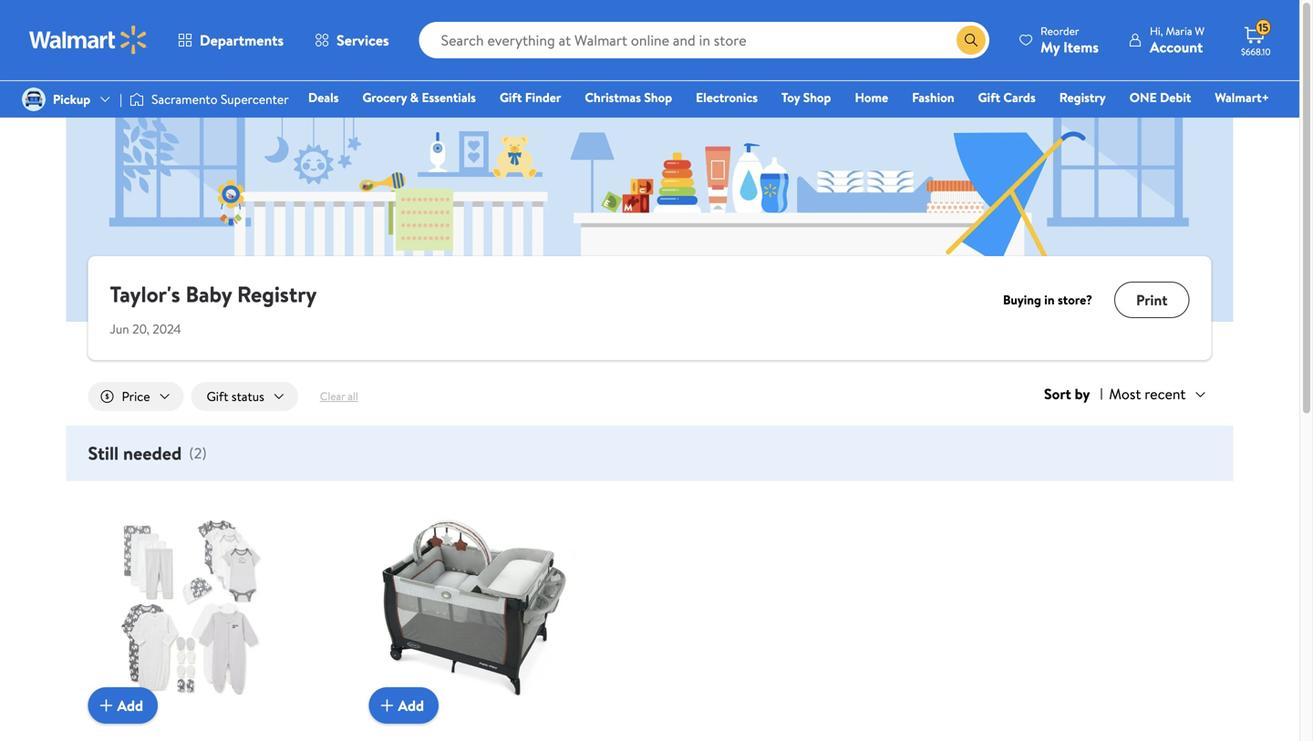 Task type: describe. For each thing, give the bounding box(es) containing it.
w
[[1195, 23, 1205, 39]]

finder
[[525, 88, 561, 106]]

all
[[348, 389, 358, 404]]

christmas shop
[[585, 88, 672, 106]]

supercenter
[[221, 90, 289, 108]]

add button for garanimals newborn baby boy shower gift set, 20-piece, preemie-6/9 months image
[[88, 688, 158, 724]]

still
[[88, 440, 119, 466]]

walmart image
[[29, 26, 148, 55]]

toy shop link
[[773, 88, 839, 107]]

items
[[1063, 37, 1099, 57]]

sacramento supercenter
[[151, 90, 289, 108]]

15
[[1259, 20, 1268, 35]]

add to cart image
[[376, 695, 398, 717]]

reorder my items
[[1041, 23, 1099, 57]]

|
[[120, 90, 122, 108]]

hi,
[[1150, 23, 1163, 39]]

0 horizontal spatial registry
[[237, 279, 317, 310]]

home link
[[847, 88, 897, 107]]

still needed ( 2 )
[[88, 440, 207, 466]]

add for add to cart image
[[398, 696, 424, 716]]

sort
[[1044, 384, 1071, 404]]

pickup
[[53, 90, 90, 108]]

gift status button
[[191, 382, 298, 411]]

buying
[[1003, 291, 1041, 309]]

)
[[202, 443, 207, 463]]

gift finder link
[[491, 88, 569, 107]]

registry link
[[1051, 88, 1114, 107]]

services
[[337, 30, 389, 50]]

cards
[[1003, 88, 1036, 106]]

walmart+
[[1215, 88, 1269, 106]]

most recent button
[[1102, 382, 1212, 406]]

hi, maria w account
[[1150, 23, 1205, 57]]

electronics
[[696, 88, 758, 106]]

print
[[1136, 290, 1168, 310]]

gift cards
[[978, 88, 1036, 106]]

registry inside 'link'
[[1059, 88, 1106, 106]]

garanimals newborn baby boy shower gift set, 20-piece, preemie-6/9 months image
[[88, 503, 294, 709]]

2 add group from the left
[[369, 503, 628, 741]]

20,
[[132, 320, 149, 338]]

grocery & essentials link
[[354, 88, 484, 107]]

walmart+ link
[[1207, 88, 1278, 107]]

most
[[1109, 384, 1141, 404]]

deals
[[308, 88, 339, 106]]

Search search field
[[419, 22, 990, 58]]

jun
[[110, 320, 129, 338]]

taylor's baby registry
[[110, 279, 317, 310]]

deals link
[[300, 88, 347, 107]]

gift cards link
[[970, 88, 1044, 107]]

grocery & essentials
[[362, 88, 476, 106]]

add button for graco pack n play anywhere dreamer playard blue marlo, unisex image at the bottom left of the page
[[369, 688, 439, 724]]

(
[[189, 443, 194, 463]]

baby
[[186, 279, 232, 310]]

store?
[[1058, 291, 1092, 309]]

print link
[[1114, 282, 1190, 318]]

toy
[[782, 88, 800, 106]]

add to cart image
[[95, 695, 117, 717]]

fashion
[[912, 88, 954, 106]]

add for add to cart icon
[[117, 696, 143, 716]]



Task type: vqa. For each thing, say whether or not it's contained in the screenshot.
CHUNKY AND COMFY
no



Task type: locate. For each thing, give the bounding box(es) containing it.
2 add button from the left
[[369, 688, 439, 724]]

add
[[117, 696, 143, 716], [398, 696, 424, 716]]

essentials
[[422, 88, 476, 106]]

christmas shop link
[[577, 88, 680, 107]]

1 add from the left
[[117, 696, 143, 716]]

christmas
[[585, 88, 641, 106]]

$668.10
[[1241, 46, 1271, 58]]

recent
[[1145, 384, 1186, 404]]

gift inside 'link'
[[500, 88, 522, 106]]

shop for toy shop
[[803, 88, 831, 106]]

gift left status
[[207, 388, 228, 405]]

gift inside dropdown button
[[207, 388, 228, 405]]

registry right baby
[[237, 279, 317, 310]]

 image for pickup
[[22, 88, 46, 111]]

clear
[[320, 389, 345, 404]]

2 horizontal spatial gift
[[978, 88, 1000, 106]]

gift for gift cards
[[978, 88, 1000, 106]]

1 horizontal spatial add
[[398, 696, 424, 716]]

account
[[1150, 37, 1203, 57]]

grocery
[[362, 88, 407, 106]]

debit
[[1160, 88, 1191, 106]]

status
[[232, 388, 264, 405]]

2 shop from the left
[[803, 88, 831, 106]]

maria
[[1166, 23, 1192, 39]]

shop for christmas shop
[[644, 88, 672, 106]]

 image
[[22, 88, 46, 111], [130, 90, 144, 109]]

registry
[[1059, 88, 1106, 106], [237, 279, 317, 310]]

my
[[1041, 37, 1060, 57]]

1 horizontal spatial shop
[[803, 88, 831, 106]]

add group
[[88, 503, 347, 741], [369, 503, 628, 741]]

electronics link
[[688, 88, 766, 107]]

shop right christmas
[[644, 88, 672, 106]]

buying in store?
[[1003, 291, 1092, 309]]

1 horizontal spatial add group
[[369, 503, 628, 741]]

 image for sacramento supercenter
[[130, 90, 144, 109]]

shop right toy
[[803, 88, 831, 106]]

gift left cards
[[978, 88, 1000, 106]]

shop
[[644, 88, 672, 106], [803, 88, 831, 106]]

search icon image
[[964, 33, 979, 47]]

home
[[855, 88, 888, 106]]

1 shop from the left
[[644, 88, 672, 106]]

add button
[[88, 688, 158, 724], [369, 688, 439, 724]]

price
[[122, 388, 150, 405]]

0 horizontal spatial  image
[[22, 88, 46, 111]]

gift left finder
[[500, 88, 522, 106]]

gift for gift finder
[[500, 88, 522, 106]]

1 horizontal spatial gift
[[500, 88, 522, 106]]

departments button
[[162, 18, 299, 62]]

in
[[1044, 291, 1055, 309]]

price button
[[88, 382, 184, 411]]

 image left pickup
[[22, 88, 46, 111]]

0 horizontal spatial add group
[[88, 503, 347, 741]]

0 horizontal spatial gift
[[207, 388, 228, 405]]

clear all button
[[305, 382, 373, 411]]

Walmart Site-Wide search field
[[419, 22, 990, 58]]

0 vertical spatial registry
[[1059, 88, 1106, 106]]

 image right |
[[130, 90, 144, 109]]

gift for gift status
[[207, 388, 228, 405]]

0 horizontal spatial add
[[117, 696, 143, 716]]

gift finder
[[500, 88, 561, 106]]

sort by
[[1044, 384, 1090, 404]]

reorder
[[1041, 23, 1079, 39]]

0 horizontal spatial add button
[[88, 688, 158, 724]]

one debit
[[1130, 88, 1191, 106]]

1 horizontal spatial add button
[[369, 688, 439, 724]]

one debit link
[[1121, 88, 1200, 107]]

needed
[[123, 440, 182, 466]]

1 vertical spatial registry
[[237, 279, 317, 310]]

services button
[[299, 18, 405, 62]]

sacramento
[[151, 90, 218, 108]]

1 horizontal spatial registry
[[1059, 88, 1106, 106]]

1 add button from the left
[[88, 688, 158, 724]]

registry down items
[[1059, 88, 1106, 106]]

1 add group from the left
[[88, 503, 347, 741]]

gift status
[[207, 388, 264, 405]]

graco pack n play anywhere dreamer playard blue marlo, unisex image
[[369, 503, 575, 709]]

by
[[1075, 384, 1090, 404]]

fashion link
[[904, 88, 963, 107]]

2
[[194, 443, 202, 463]]

toy shop
[[782, 88, 831, 106]]

gift
[[500, 88, 522, 106], [978, 88, 1000, 106], [207, 388, 228, 405]]

jun 20, 2024
[[110, 320, 181, 338]]

clear all
[[320, 389, 358, 404]]

1 horizontal spatial  image
[[130, 90, 144, 109]]

0 horizontal spatial shop
[[644, 88, 672, 106]]

most recent
[[1109, 384, 1186, 404]]

&
[[410, 88, 419, 106]]

2 add from the left
[[398, 696, 424, 716]]

taylor's
[[110, 279, 180, 310]]

one
[[1130, 88, 1157, 106]]

departments
[[200, 30, 284, 50]]

2024
[[153, 320, 181, 338]]



